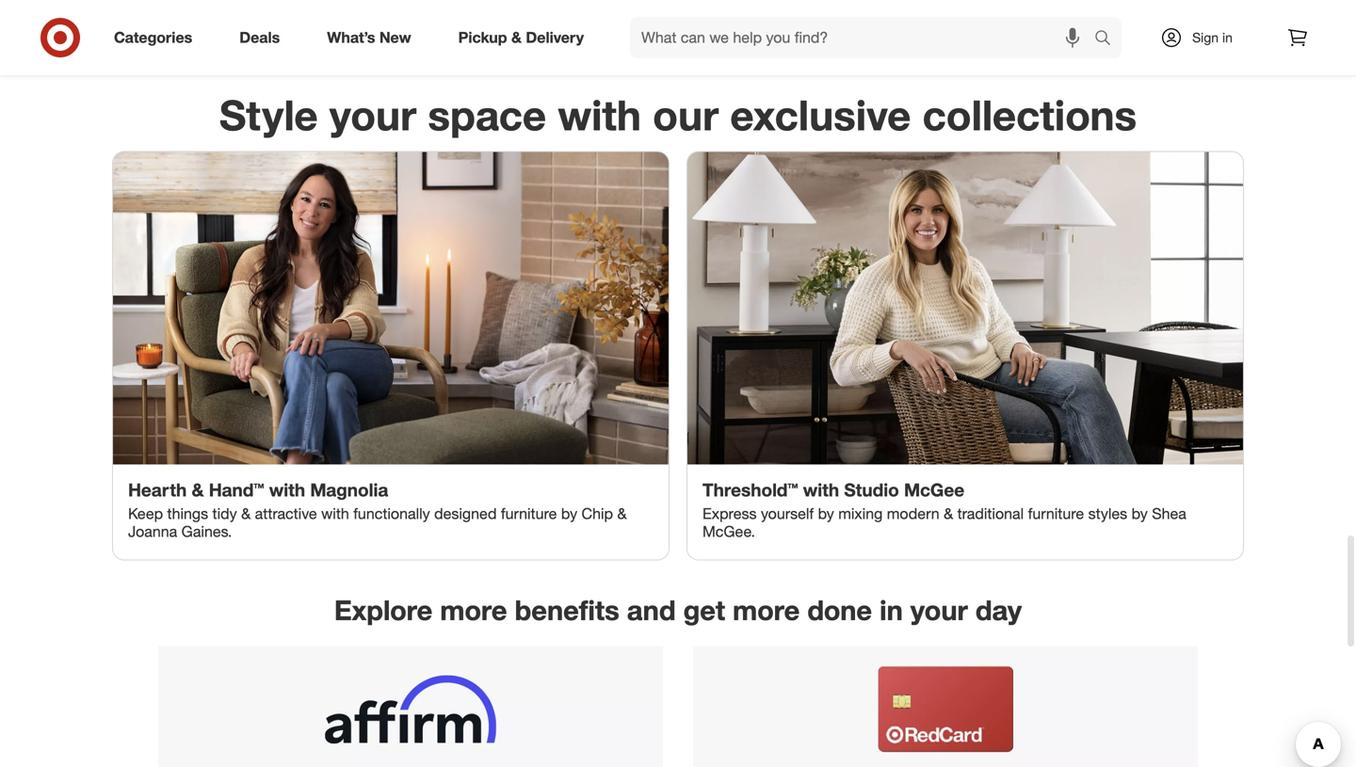 Task type: vqa. For each thing, say whether or not it's contained in the screenshot.
Rating
no



Task type: locate. For each thing, give the bounding box(es) containing it.
with inside the threshold ™ with studio mcgee express yourself by mixing modern & traditional furniture styles by shea mcgee.
[[803, 479, 839, 501]]

your down dining tables
[[329, 90, 416, 140]]

1 horizontal spatial ™
[[787, 479, 798, 501]]

pickup & delivery link
[[442, 17, 607, 58]]

furniture
[[501, 505, 557, 523], [1028, 505, 1084, 523]]

0 horizontal spatial dining
[[350, 43, 388, 59]]

dining inside dining chairs 'link'
[[1120, 43, 1157, 59]]

1 horizontal spatial in
[[1222, 29, 1233, 46]]

by left shea on the right bottom of page
[[1132, 505, 1148, 523]]

™
[[254, 479, 264, 501], [787, 479, 798, 501]]

& right chip on the bottom left of the page
[[617, 505, 627, 523]]

dining
[[350, 43, 388, 59], [1120, 43, 1157, 59]]

more right the explore
[[440, 594, 507, 627]]

mcgee.
[[702, 523, 755, 541]]

furniture left styles
[[1028, 505, 1084, 523]]

1 more from the left
[[440, 594, 507, 627]]

hearth & hand ™ with magnolia keep things tidy & attractive with functionally designed furniture by chip & joanna gaines.
[[128, 479, 627, 541]]

&
[[511, 28, 522, 47], [192, 479, 204, 501], [241, 505, 251, 523], [617, 505, 627, 523], [944, 505, 953, 523]]

™ up the attractive
[[254, 479, 264, 501]]

more right get in the bottom of the page
[[733, 594, 800, 627]]

& right 'tidy'
[[241, 505, 251, 523]]

by
[[561, 505, 577, 523], [818, 505, 834, 523], [1132, 505, 1148, 523]]

1 vertical spatial your
[[910, 594, 968, 627]]

1 horizontal spatial more
[[733, 594, 800, 627]]

search button
[[1086, 17, 1131, 62]]

chairs inside dining chairs 'link'
[[1161, 43, 1198, 59]]

bookshelves/cases
[[716, 43, 832, 59]]

mixing
[[838, 505, 883, 523]]

deals link
[[223, 17, 303, 58]]

by inside hearth & hand ™ with magnolia keep things tidy & attractive with functionally designed furniture by chip & joanna gaines.
[[561, 505, 577, 523]]

dining tables
[[350, 43, 429, 59]]

0 horizontal spatial your
[[329, 90, 416, 140]]

things
[[167, 505, 208, 523]]

dining tables link
[[293, 0, 486, 61]]

your left day
[[910, 594, 968, 627]]

1 by from the left
[[561, 505, 577, 523]]

furniture right designed
[[501, 505, 557, 523]]

& right pickup
[[511, 28, 522, 47]]

2 dining from the left
[[1120, 43, 1157, 59]]

0 horizontal spatial in
[[880, 594, 903, 627]]

0 horizontal spatial by
[[561, 505, 577, 523]]

in right done
[[880, 594, 903, 627]]

chairs
[[967, 43, 1005, 59], [1161, 43, 1198, 59]]

0 horizontal spatial furniture
[[501, 505, 557, 523]]

shea
[[1152, 505, 1186, 523]]

exclusive
[[730, 90, 911, 140]]

style your space with our exclusive collections
[[219, 90, 1137, 140]]

delivery
[[526, 28, 584, 47]]

more
[[440, 594, 507, 627], [733, 594, 800, 627]]

style
[[219, 90, 318, 140]]

by left mixing
[[818, 505, 834, 523]]

day
[[975, 594, 1022, 627]]

search
[[1086, 30, 1131, 49]]

by left chip on the bottom left of the page
[[561, 505, 577, 523]]

with
[[558, 90, 641, 140], [269, 479, 305, 501], [803, 479, 839, 501], [321, 505, 349, 523]]

loveseats
[[552, 43, 612, 59]]

dining inside dining tables link
[[350, 43, 388, 59]]

in
[[1222, 29, 1233, 46], [880, 594, 903, 627]]

in right 'sign'
[[1222, 29, 1233, 46]]

1 chairs from the left
[[967, 43, 1005, 59]]

benefits
[[515, 594, 619, 627]]

2 furniture from the left
[[1028, 505, 1084, 523]]

2 horizontal spatial by
[[1132, 505, 1148, 523]]

1 dining from the left
[[350, 43, 388, 59]]

magnolia
[[310, 479, 388, 501]]

0 vertical spatial your
[[329, 90, 416, 140]]

0 horizontal spatial chairs
[[967, 43, 1005, 59]]

2 chairs from the left
[[1161, 43, 1198, 59]]

collections
[[922, 90, 1137, 140]]

1 horizontal spatial your
[[910, 594, 968, 627]]

1 vertical spatial in
[[880, 594, 903, 627]]

What can we help you find? suggestions appear below search field
[[630, 17, 1099, 58]]

categories link
[[98, 17, 216, 58]]

with up the yourself
[[803, 479, 839, 501]]

what's
[[327, 28, 375, 47]]

chairs inside office chairs link
[[967, 43, 1005, 59]]

threshold
[[702, 479, 787, 501]]

explore more benefits and get more done in your day
[[334, 594, 1022, 627]]

office chairs
[[928, 43, 1005, 59]]

sign
[[1192, 29, 1219, 46]]

get
[[683, 594, 725, 627]]

& down mcgee
[[944, 505, 953, 523]]

yourself
[[761, 505, 814, 523]]

office
[[928, 43, 963, 59]]

hearth
[[128, 479, 187, 501]]

hand
[[209, 479, 254, 501]]

1 ™ from the left
[[254, 479, 264, 501]]

express
[[702, 505, 757, 523]]

your
[[329, 90, 416, 140], [910, 594, 968, 627]]

3 by from the left
[[1132, 505, 1148, 523]]

2 ™ from the left
[[787, 479, 798, 501]]

0 horizontal spatial ™
[[254, 479, 264, 501]]

1 horizontal spatial by
[[818, 505, 834, 523]]

1 horizontal spatial chairs
[[1161, 43, 1198, 59]]

1 horizontal spatial dining
[[1120, 43, 1157, 59]]

what's new link
[[311, 17, 435, 58]]

deals
[[239, 28, 280, 47]]

designed
[[434, 505, 497, 523]]

™ up the yourself
[[787, 479, 798, 501]]

explore
[[334, 594, 432, 627]]

what's new
[[327, 28, 411, 47]]

™ inside the threshold ™ with studio mcgee express yourself by mixing modern & traditional furniture styles by shea mcgee.
[[787, 479, 798, 501]]

1 furniture from the left
[[501, 505, 557, 523]]

dining chairs link
[[1063, 0, 1255, 61]]

functionally
[[353, 505, 430, 523]]

1 horizontal spatial furniture
[[1028, 505, 1084, 523]]

& inside the threshold ™ with studio mcgee express yourself by mixing modern & traditional furniture styles by shea mcgee.
[[944, 505, 953, 523]]

0 vertical spatial in
[[1222, 29, 1233, 46]]

pickup & delivery
[[458, 28, 584, 47]]

0 horizontal spatial more
[[440, 594, 507, 627]]

traditional
[[957, 505, 1024, 523]]



Task type: describe. For each thing, give the bounding box(es) containing it.
chairs for office chairs
[[967, 43, 1005, 59]]

joanna
[[128, 523, 177, 541]]

tables
[[391, 43, 429, 59]]

modern
[[887, 505, 939, 523]]

sign in
[[1192, 29, 1233, 46]]

furniture inside the threshold ™ with studio mcgee express yourself by mixing modern & traditional furniture styles by shea mcgee.
[[1028, 505, 1084, 523]]

with up the attractive
[[269, 479, 305, 501]]

categories
[[114, 28, 192, 47]]

chairs for dining chairs
[[1161, 43, 1198, 59]]

space
[[428, 90, 546, 140]]

bookshelves/cases link
[[678, 0, 870, 61]]

& up things
[[192, 479, 204, 501]]

™ inside hearth & hand ™ with magnolia keep things tidy & attractive with functionally designed furniture by chip & joanna gaines.
[[254, 479, 264, 501]]

2 more from the left
[[733, 594, 800, 627]]

new
[[379, 28, 411, 47]]

dining chairs
[[1120, 43, 1198, 59]]

ottomans link
[[101, 0, 293, 61]]

pickup
[[458, 28, 507, 47]]

tidy
[[212, 505, 237, 523]]

gaines.
[[181, 523, 232, 541]]

styles
[[1088, 505, 1127, 523]]

dining for dining chairs
[[1120, 43, 1157, 59]]

chip
[[581, 505, 613, 523]]

with down magnolia
[[321, 505, 349, 523]]

done
[[807, 594, 872, 627]]

keep
[[128, 505, 163, 523]]

mcgee
[[904, 479, 964, 501]]

threshold ™ with studio mcgee express yourself by mixing modern & traditional furniture styles by shea mcgee.
[[702, 479, 1186, 541]]

with down loveseats on the top of page
[[558, 90, 641, 140]]

sign in link
[[1144, 17, 1262, 58]]

and
[[627, 594, 676, 627]]

dining for dining tables
[[350, 43, 388, 59]]

studio
[[844, 479, 899, 501]]

2 by from the left
[[818, 505, 834, 523]]

office chairs link
[[870, 0, 1063, 61]]

our
[[653, 90, 719, 140]]

attractive
[[255, 505, 317, 523]]

furniture inside hearth & hand ™ with magnolia keep things tidy & attractive with functionally designed furniture by chip & joanna gaines.
[[501, 505, 557, 523]]

ottomans
[[168, 43, 226, 59]]

loveseats link
[[486, 0, 678, 61]]



